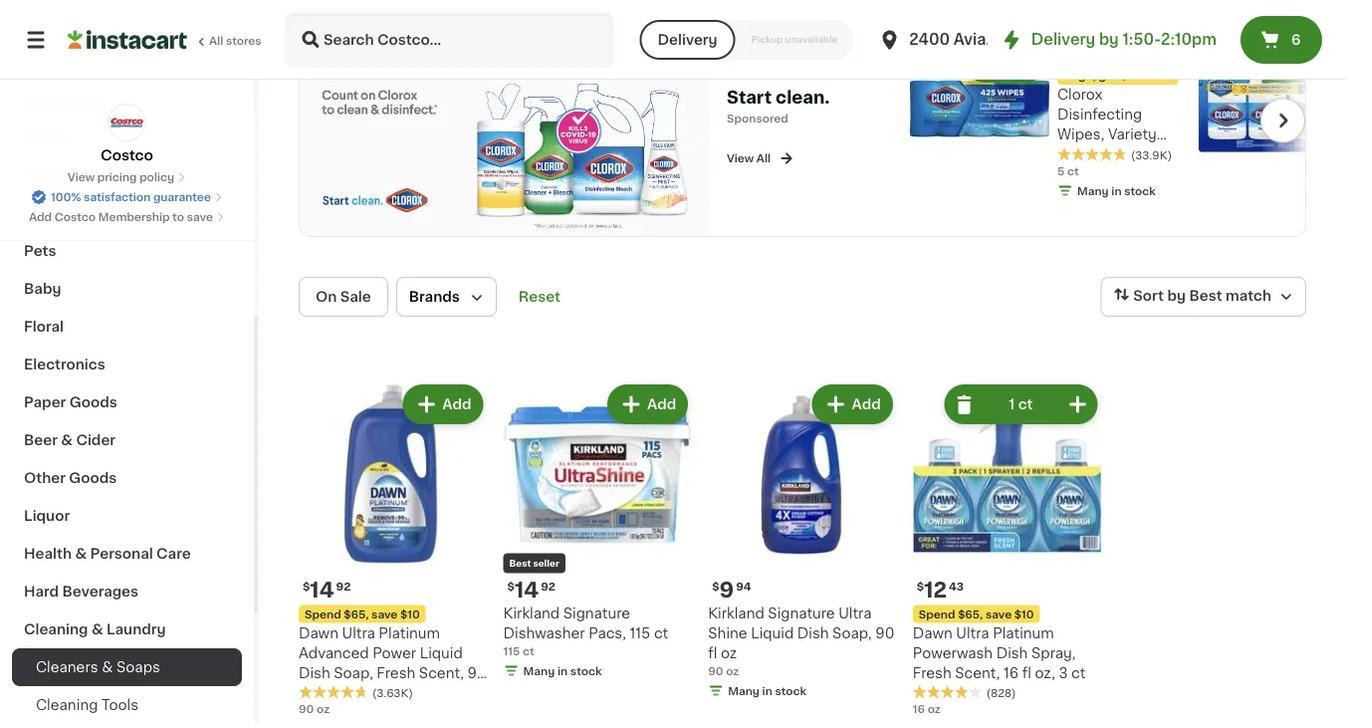 Task type: vqa. For each thing, say whether or not it's contained in the screenshot.
on
yes



Task type: locate. For each thing, give the bounding box(es) containing it.
goods down cider
[[69, 471, 117, 485]]

0 horizontal spatial $ 14 92
[[303, 580, 351, 601]]

$ inside $ 9 94
[[712, 581, 720, 592]]

16 up (828)
[[1004, 666, 1019, 680]]

fl up 90 oz
[[299, 686, 308, 700]]

1 horizontal spatial scent,
[[955, 666, 1000, 680]]

1 vertical spatial costco
[[55, 212, 96, 223]]

ultra
[[839, 606, 872, 620], [342, 626, 375, 640], [956, 626, 990, 640]]

12
[[924, 580, 947, 601]]

1 spend from the left
[[305, 609, 341, 620]]

disinfecting
[[1058, 108, 1142, 122]]

1 horizontal spatial many
[[728, 686, 760, 697]]

$65, up the advanced
[[344, 609, 369, 620]]

2 scent, from the left
[[955, 666, 1000, 680]]

3 product group from the left
[[708, 381, 897, 703]]

dish right the shine
[[798, 626, 829, 640]]

best
[[1190, 289, 1223, 303], [510, 559, 531, 568]]

0 horizontal spatial 14
[[310, 580, 334, 601]]

costco down the 100%
[[55, 212, 96, 223]]

by for delivery
[[1099, 32, 1119, 47]]

ultra for 12
[[956, 626, 990, 640]]

1 vertical spatial 16
[[913, 704, 925, 715]]

2 vertical spatial fl
[[299, 686, 308, 700]]

cleaning down cleaners on the bottom of the page
[[36, 698, 98, 712]]

2 92 from the left
[[541, 581, 556, 592]]

0 horizontal spatial fl
[[299, 686, 308, 700]]

2 horizontal spatial in
[[1112, 185, 1122, 196]]

0 vertical spatial 16
[[1004, 666, 1019, 680]]

0 vertical spatial 115
[[630, 626, 651, 640]]

stock for 9
[[775, 686, 807, 697]]

paper
[[24, 395, 66, 409]]

on
[[316, 290, 337, 304]]

costco up view pricing policy link
[[101, 148, 153, 162]]

product group containing 9
[[708, 381, 897, 703]]

16
[[1004, 666, 1019, 680], [913, 704, 925, 715]]

platinum for 14
[[379, 626, 440, 640]]

product group
[[299, 381, 488, 724], [504, 381, 692, 683], [708, 381, 897, 703], [913, 381, 1102, 724]]

1 vertical spatial 115
[[504, 646, 520, 657]]

kirkland inside kirkland signature ultra shine liquid dish soap, 90 fl oz 90 oz
[[708, 606, 765, 620]]

1 horizontal spatial dish
[[798, 626, 829, 640]]

92 down seller
[[541, 581, 556, 592]]

shine
[[708, 626, 748, 640]]

0 horizontal spatial by
[[1099, 32, 1119, 47]]

1 horizontal spatial best
[[1190, 289, 1223, 303]]

fresh down powerwash
[[913, 666, 952, 680]]

0 vertical spatial goods
[[69, 395, 117, 409]]

dish
[[798, 626, 829, 640], [997, 646, 1028, 660], [299, 666, 330, 680]]

1,
[[1089, 70, 1096, 81]]

save for 14
[[372, 609, 398, 620]]

2 $10 from the left
[[1015, 609, 1034, 620]]

& for meat
[[64, 168, 76, 182]]

$ 14 92 up the advanced
[[303, 580, 351, 601]]

spend for 14
[[305, 609, 341, 620]]

many in stock for 9
[[728, 686, 807, 697]]

best inside product group
[[510, 559, 531, 568]]

$ left 43
[[917, 581, 924, 592]]

1 horizontal spatial many in stock
[[728, 686, 807, 697]]

0 horizontal spatial soap,
[[334, 666, 373, 680]]

reset
[[519, 290, 561, 304]]

sort by
[[1134, 289, 1186, 303]]

on sale
[[316, 290, 371, 304]]

many down the shine
[[728, 686, 760, 697]]

baby
[[24, 282, 61, 296]]

in for 14
[[558, 666, 568, 677]]

1 horizontal spatial dawn
[[913, 626, 953, 640]]

1 vertical spatial many
[[523, 666, 555, 677]]

pack,
[[1058, 148, 1095, 161]]

$ up the advanced
[[303, 581, 310, 592]]

stock down (33.9k)
[[1125, 185, 1156, 196]]

0 horizontal spatial spend $65, save $10
[[305, 609, 420, 620]]

0 horizontal spatial liquid
[[420, 646, 463, 660]]

many in stock
[[1078, 185, 1156, 196], [523, 666, 602, 677], [728, 686, 807, 697]]

0 vertical spatial soap,
[[833, 626, 872, 640]]

best left match at the top right
[[1190, 289, 1223, 303]]

0 horizontal spatial view
[[68, 172, 95, 183]]

0 horizontal spatial spend
[[305, 609, 341, 620]]

0 horizontal spatial ultra
[[342, 626, 375, 640]]

brands
[[409, 290, 460, 304]]

0 horizontal spatial platinum
[[379, 626, 440, 640]]

dish down the advanced
[[299, 666, 330, 680]]

hard beverages link
[[12, 573, 242, 611]]

view up the 100%
[[68, 172, 95, 183]]

paper goods link
[[12, 383, 242, 421]]

$ left 94
[[712, 581, 720, 592]]

platinum up power
[[379, 626, 440, 640]]

$10 up power
[[400, 609, 420, 620]]

1 horizontal spatial by
[[1168, 289, 1186, 303]]

many for 14
[[523, 666, 555, 677]]

1 horizontal spatial soap,
[[833, 626, 872, 640]]

electronics link
[[12, 346, 242, 383]]

liquor link
[[12, 497, 242, 535]]

0 horizontal spatial $10
[[400, 609, 420, 620]]

0 vertical spatial best
[[1190, 289, 1223, 303]]

many
[[1078, 185, 1109, 196], [523, 666, 555, 677], [728, 686, 760, 697]]

& left soaps
[[102, 660, 113, 674]]

signature inside kirkland signature ultra shine liquid dish soap, 90 fl oz 90 oz
[[768, 606, 835, 620]]

signature
[[563, 606, 630, 620], [768, 606, 835, 620]]

0 horizontal spatial dawn
[[299, 626, 339, 640]]

kills 99.9% of cold & flu viruses. image
[[300, 5, 710, 236]]

92 up the advanced
[[336, 581, 351, 592]]

2 vertical spatial many
[[728, 686, 760, 697]]

6 button
[[1241, 16, 1323, 64]]

dawn inside dawn ultra platinum advanced power liquid dish soap, fresh scent, 90 fl oz
[[299, 626, 339, 640]]

1 vertical spatial view
[[68, 172, 95, 183]]

nsored
[[749, 113, 789, 124]]

fl inside kirkland signature ultra shine liquid dish soap, 90 fl oz 90 oz
[[708, 646, 717, 660]]

fresh
[[377, 666, 416, 680], [913, 666, 952, 680]]

1 horizontal spatial delivery
[[1032, 32, 1096, 47]]

0 horizontal spatial fresh
[[377, 666, 416, 680]]

by right the sort
[[1168, 289, 1186, 303]]

0 horizontal spatial all
[[209, 35, 223, 46]]

$65, for 14
[[344, 609, 369, 620]]

delivery button
[[640, 20, 736, 60]]

delivery by 1:50-2:10pm
[[1032, 32, 1217, 47]]

1 horizontal spatial platinum
[[993, 626, 1054, 640]]

1 horizontal spatial $ 14 92
[[508, 580, 556, 601]]

many down 'dishwasher' at the left bottom
[[523, 666, 555, 677]]

9
[[720, 580, 734, 601]]

dawn up powerwash
[[913, 626, 953, 640]]

1 vertical spatial goods
[[69, 471, 117, 485]]

delivery up buy
[[1032, 32, 1096, 47]]

1 horizontal spatial liquid
[[751, 626, 794, 640]]

save up power
[[372, 609, 398, 620]]

add costco membership to save link
[[29, 209, 225, 225]]

spend $65, save $10 up the advanced
[[305, 609, 420, 620]]

goods for paper goods
[[69, 395, 117, 409]]

2 $ 14 92 from the left
[[508, 580, 556, 601]]

115 right pacs,
[[630, 626, 651, 640]]

$ inside $ 22 45
[[1062, 42, 1069, 53]]

1 vertical spatial dish
[[997, 646, 1028, 660]]

1 horizontal spatial 16
[[1004, 666, 1019, 680]]

0 horizontal spatial best
[[510, 559, 531, 568]]

0 horizontal spatial dish
[[299, 666, 330, 680]]

43
[[949, 581, 964, 592]]

ct inside dawn ultra platinum powerwash dish spray, fresh scent, 16 fl oz, 3 ct
[[1072, 666, 1086, 680]]

ultra inside dawn ultra platinum powerwash dish spray, fresh scent, 16 fl oz, 3 ct
[[956, 626, 990, 640]]

dawn for 14
[[299, 626, 339, 640]]

cleaning up cleaners on the bottom of the page
[[24, 622, 88, 636]]

0 vertical spatial many in stock
[[1078, 185, 1156, 196]]

cleaners & soaps link
[[12, 648, 242, 686]]

fl left oz,
[[1023, 666, 1032, 680]]

best inside field
[[1190, 289, 1223, 303]]

1 horizontal spatial save
[[372, 609, 398, 620]]

$ up buy
[[1062, 42, 1069, 53]]

0 vertical spatial by
[[1099, 32, 1119, 47]]

1 horizontal spatial spend $65, save $10
[[919, 609, 1034, 620]]

clorox disinfecting wipes, variety pack, 425 wipes
[[1058, 88, 1173, 161]]

2 spend $65, save $10 from the left
[[919, 609, 1034, 620]]

seller
[[533, 559, 559, 568]]

0 vertical spatial liquid
[[751, 626, 794, 640]]

fl down the shine
[[708, 646, 717, 660]]

0 vertical spatial dish
[[798, 626, 829, 640]]

2 signature from the left
[[768, 606, 835, 620]]

2 spend from the left
[[919, 609, 956, 620]]

spend $65, save $10
[[305, 609, 420, 620], [919, 609, 1034, 620]]

signature inside kirkland signature dishwasher pacs, 115 ct 115 ct
[[563, 606, 630, 620]]

view
[[727, 153, 754, 164], [68, 172, 95, 183]]

costco link
[[101, 104, 153, 165]]

view down the spo
[[727, 153, 754, 164]]

kirkland for 14
[[504, 606, 560, 620]]

many in stock down kirkland signature ultra shine liquid dish soap, 90 fl oz 90 oz
[[728, 686, 807, 697]]

& down the 100%
[[79, 206, 91, 220]]

2 vertical spatial in
[[762, 686, 773, 697]]

all
[[209, 35, 223, 46], [757, 153, 771, 164]]

household
[[24, 93, 102, 107]]

view pricing policy link
[[68, 169, 186, 185]]

None search field
[[285, 12, 614, 68]]

ct right 3
[[1072, 666, 1086, 680]]

$65, down 43
[[958, 609, 983, 620]]

in down kirkland signature ultra shine liquid dish soap, 90 fl oz 90 oz
[[762, 686, 773, 697]]

goods for other goods
[[69, 471, 117, 485]]

1 horizontal spatial $10
[[1015, 609, 1034, 620]]

1 kirkland from the left
[[504, 606, 560, 620]]

cider
[[76, 433, 116, 447]]

1 scent, from the left
[[419, 666, 464, 680]]

in down 425
[[1112, 185, 1122, 196]]

pets
[[24, 244, 56, 258]]

$10 up dawn ultra platinum powerwash dish spray, fresh scent, 16 fl oz, 3 ct
[[1015, 609, 1034, 620]]

costco
[[101, 148, 153, 162], [55, 212, 96, 223]]

1 spend $65, save $10 from the left
[[305, 609, 420, 620]]

16 down powerwash
[[913, 704, 925, 715]]

kirkland
[[504, 606, 560, 620], [708, 606, 765, 620]]

& right health
[[75, 547, 87, 561]]

1 14 from the left
[[310, 580, 334, 601]]

1 signature from the left
[[563, 606, 630, 620]]

1 vertical spatial cleaning
[[36, 698, 98, 712]]

liquid right the shine
[[751, 626, 794, 640]]

1 vertical spatial all
[[757, 153, 771, 164]]

14 down best seller
[[515, 580, 539, 601]]

1 horizontal spatial in
[[762, 686, 773, 697]]

care
[[156, 547, 191, 561]]

1 horizontal spatial all
[[757, 153, 771, 164]]

0 horizontal spatial many in stock
[[523, 666, 602, 677]]

dawn up the advanced
[[299, 626, 339, 640]]

cleaning for cleaning tools
[[36, 698, 98, 712]]

2 horizontal spatial fl
[[1023, 666, 1032, 680]]

100%
[[51, 192, 81, 203]]

0 vertical spatial in
[[1112, 185, 1122, 196]]

clorox
[[1058, 88, 1103, 102]]

dish left the spray,
[[997, 646, 1028, 660]]

2 goods from the top
[[69, 471, 117, 485]]

cleaning inside cleaning & laundry link
[[24, 622, 88, 636]]

candy
[[94, 206, 142, 220]]

dawn
[[299, 626, 339, 640], [913, 626, 953, 640]]

platinum inside dawn ultra platinum advanced power liquid dish soap, fresh scent, 90 fl oz
[[379, 626, 440, 640]]

1:50-
[[1123, 32, 1161, 47]]

2 kirkland from the left
[[708, 606, 765, 620]]

& up the 100%
[[64, 168, 76, 182]]

spend $65, save $10 down 43
[[919, 609, 1034, 620]]

& up cleaners & soaps
[[92, 622, 103, 636]]

beer & cider
[[24, 433, 116, 447]]

2 horizontal spatial save
[[986, 609, 1012, 620]]

dawn inside dawn ultra platinum powerwash dish spray, fresh scent, 16 fl oz, 3 ct
[[913, 626, 953, 640]]

1 horizontal spatial costco
[[101, 148, 153, 162]]

fl inside dawn ultra platinum advanced power liquid dish soap, fresh scent, 90 fl oz
[[299, 686, 308, 700]]

kirkland up 'dishwasher' at the left bottom
[[504, 606, 560, 620]]

$ for clorox disinfecting wipes, variety pack, 425 wipes
[[1062, 42, 1069, 53]]

spend up the advanced
[[305, 609, 341, 620]]

2 fresh from the left
[[913, 666, 952, 680]]

4 product group from the left
[[913, 381, 1102, 724]]

0 horizontal spatial signature
[[563, 606, 630, 620]]

$ down best seller
[[508, 581, 515, 592]]

0 vertical spatial all
[[209, 35, 223, 46]]

1 horizontal spatial ultra
[[839, 606, 872, 620]]

1 $ 14 92 from the left
[[303, 580, 351, 601]]

1 vertical spatial stock
[[571, 666, 602, 677]]

all left stores on the left of the page
[[209, 35, 223, 46]]

view for view all
[[727, 153, 754, 164]]

2 $65, from the left
[[958, 609, 983, 620]]

delivery left clorox "icon"
[[658, 33, 718, 47]]

by inside field
[[1168, 289, 1186, 303]]

1 vertical spatial fl
[[1023, 666, 1032, 680]]

many down 5 ct
[[1078, 185, 1109, 196]]

fresh down power
[[377, 666, 416, 680]]

seafood
[[79, 168, 139, 182]]

$10
[[400, 609, 420, 620], [1015, 609, 1034, 620]]

0 vertical spatial stock
[[1125, 185, 1156, 196]]

cleaning tools
[[36, 698, 138, 712]]

1 $10 from the left
[[400, 609, 420, 620]]

2 vertical spatial many in stock
[[728, 686, 807, 697]]

2 vertical spatial stock
[[775, 686, 807, 697]]

1 horizontal spatial 92
[[541, 581, 556, 592]]

platinum
[[379, 626, 440, 640], [993, 626, 1054, 640]]

cleaning for cleaning & laundry
[[24, 622, 88, 636]]

dish inside dawn ultra platinum advanced power liquid dish soap, fresh scent, 90 fl oz
[[299, 666, 330, 680]]

1 goods from the top
[[69, 395, 117, 409]]

14 up the advanced
[[310, 580, 334, 601]]

2 horizontal spatial many
[[1078, 185, 1109, 196]]

0 horizontal spatial many
[[523, 666, 555, 677]]

many in stock down 'dishwasher' at the left bottom
[[523, 666, 602, 677]]

platinum inside dawn ultra platinum powerwash dish spray, fresh scent, 16 fl oz, 3 ct
[[993, 626, 1054, 640]]

14
[[310, 580, 334, 601], [515, 580, 539, 601]]

costco logo image
[[108, 104, 146, 141]]

0 horizontal spatial scent,
[[419, 666, 464, 680]]

spend
[[305, 609, 341, 620], [919, 609, 956, 620]]

save for 12
[[986, 609, 1012, 620]]

2 horizontal spatial stock
[[1125, 185, 1156, 196]]

1 product group from the left
[[299, 381, 488, 724]]

dish inside kirkland signature ultra shine liquid dish soap, 90 fl oz 90 oz
[[798, 626, 829, 640]]

best left seller
[[510, 559, 531, 568]]

fresh inside dawn ultra platinum advanced power liquid dish soap, fresh scent, 90 fl oz
[[377, 666, 416, 680]]

best for best match
[[1190, 289, 1223, 303]]

signature for 14
[[563, 606, 630, 620]]

view for view pricing policy
[[68, 172, 95, 183]]

hard
[[24, 585, 59, 599]]

health & personal care link
[[12, 535, 242, 573]]

& for cleaning
[[92, 622, 103, 636]]

kirkland up the shine
[[708, 606, 765, 620]]

1 platinum from the left
[[379, 626, 440, 640]]

$
[[1062, 42, 1069, 53], [303, 581, 310, 592], [508, 581, 515, 592], [712, 581, 720, 592], [917, 581, 924, 592]]

increment quantity of dawn ultra platinum powerwash dish spray, fresh scent, 16 fl oz, 3 ct image
[[1066, 393, 1090, 417]]

all down nsored on the right top of the page
[[757, 153, 771, 164]]

1 horizontal spatial kirkland
[[708, 606, 765, 620]]

snacks & candy link
[[12, 194, 242, 232]]

stock down kirkland signature dishwasher pacs, 115 ct 115 ct at the left of the page
[[571, 666, 602, 677]]

wipes,
[[1058, 128, 1105, 142]]

other
[[24, 471, 66, 485]]

1 92 from the left
[[336, 581, 351, 592]]

0 horizontal spatial kirkland
[[504, 606, 560, 620]]

$ for dawn ultra platinum powerwash dish spray, fresh scent, 16 fl oz, 3 ct
[[917, 581, 924, 592]]

0 vertical spatial fl
[[708, 646, 717, 660]]

1 horizontal spatial 14
[[515, 580, 539, 601]]

delivery inside button
[[658, 33, 718, 47]]

2 horizontal spatial ultra
[[956, 626, 990, 640]]

soaps
[[117, 660, 160, 674]]

ultra inside dawn ultra platinum advanced power liquid dish soap, fresh scent, 90 fl oz
[[342, 626, 375, 640]]

1 horizontal spatial stock
[[775, 686, 807, 697]]

1 vertical spatial soap,
[[334, 666, 373, 680]]

2 platinum from the left
[[993, 626, 1054, 640]]

1 $65, from the left
[[344, 609, 369, 620]]

1 horizontal spatial fresh
[[913, 666, 952, 680]]

1 dawn from the left
[[299, 626, 339, 640]]

$ 14 92 down best seller
[[508, 580, 556, 601]]

0 horizontal spatial delivery
[[658, 33, 718, 47]]

1 horizontal spatial $65,
[[958, 609, 983, 620]]

1 horizontal spatial view
[[727, 153, 754, 164]]

2 dawn from the left
[[913, 626, 953, 640]]

45
[[1098, 42, 1113, 53]]

liquid inside kirkland signature ultra shine liquid dish soap, 90 fl oz 90 oz
[[751, 626, 794, 640]]

& for beer
[[61, 433, 73, 447]]

1
[[1009, 398, 1015, 412]]

2 14 from the left
[[515, 580, 539, 601]]

$ inside $ 12 43
[[917, 581, 924, 592]]

spend down 12
[[919, 609, 956, 620]]

kirkland inside kirkland signature dishwasher pacs, 115 ct 115 ct
[[504, 606, 560, 620]]

many in stock down 425
[[1078, 185, 1156, 196]]

cleaners & soaps
[[36, 660, 160, 674]]

0 vertical spatial cleaning
[[24, 622, 88, 636]]

goods up cider
[[69, 395, 117, 409]]

start
[[727, 89, 772, 106]]

2 horizontal spatial many in stock
[[1078, 185, 1156, 196]]

115 down 'dishwasher' at the left bottom
[[504, 646, 520, 657]]

0 horizontal spatial 92
[[336, 581, 351, 592]]

liquid right power
[[420, 646, 463, 660]]

in down 'dishwasher' at the left bottom
[[558, 666, 568, 677]]

save right 'to'
[[187, 212, 213, 223]]

spend $65, save $10 for 12
[[919, 609, 1034, 620]]

0 horizontal spatial $65,
[[344, 609, 369, 620]]

platinum up the spray,
[[993, 626, 1054, 640]]

& right beer
[[61, 433, 73, 447]]

1 vertical spatial by
[[1168, 289, 1186, 303]]

0 horizontal spatial 16
[[913, 704, 925, 715]]

stock down kirkland signature ultra shine liquid dish soap, 90 fl oz 90 oz
[[775, 686, 807, 697]]

stock
[[1125, 185, 1156, 196], [571, 666, 602, 677], [775, 686, 807, 697]]

by right 22 at top
[[1099, 32, 1119, 47]]

save up dawn ultra platinum powerwash dish spray, fresh scent, 16 fl oz, 3 ct
[[986, 609, 1012, 620]]

0 horizontal spatial in
[[558, 666, 568, 677]]

$65,
[[344, 609, 369, 620], [958, 609, 983, 620]]

cleaning inside cleaning tools link
[[36, 698, 98, 712]]

1 fresh from the left
[[377, 666, 416, 680]]

2 horizontal spatial dish
[[997, 646, 1028, 660]]

spend $65, save $10 for 14
[[305, 609, 420, 620]]

0 vertical spatial many
[[1078, 185, 1109, 196]]

0 horizontal spatial 115
[[504, 646, 520, 657]]



Task type: describe. For each thing, give the bounding box(es) containing it.
cleaning & laundry
[[24, 622, 166, 636]]

health
[[24, 547, 72, 561]]

stock for 14
[[571, 666, 602, 677]]

add button for spend $65, save $10
[[405, 387, 482, 423]]

add button for 9
[[814, 387, 891, 423]]

$ 14 92 for kirkland signature dishwasher pacs, 115 ct
[[508, 580, 556, 601]]

other goods
[[24, 471, 117, 485]]

14 for kirkland signature dishwasher pacs, 115 ct
[[515, 580, 539, 601]]

meat & seafood
[[24, 168, 139, 182]]

hard beverages
[[24, 585, 139, 599]]

ct right pacs,
[[654, 626, 669, 640]]

product group containing 12
[[913, 381, 1102, 724]]

floral link
[[12, 308, 242, 346]]

1 horizontal spatial 115
[[630, 626, 651, 640]]

powerwash
[[913, 646, 993, 660]]

beverages
[[62, 585, 139, 599]]

fl inside dawn ultra platinum powerwash dish spray, fresh scent, 16 fl oz, 3 ct
[[1023, 666, 1032, 680]]

signature for 9
[[768, 606, 835, 620]]

kirkland signature ultra shine liquid dish soap, 90 fl oz 90 oz
[[708, 606, 895, 677]]

0 horizontal spatial save
[[187, 212, 213, 223]]

5 ct
[[1058, 165, 1079, 176]]

remove dawn ultra platinum powerwash dish spray, fresh scent, 16 fl oz, 3 ct image
[[953, 393, 976, 417]]

& for health
[[75, 547, 87, 561]]

stores
[[226, 35, 262, 46]]

snacks
[[24, 206, 76, 220]]

best seller
[[510, 559, 559, 568]]

on sale button
[[299, 277, 388, 317]]

6
[[1292, 33, 1301, 47]]

many in stock for 14
[[523, 666, 602, 677]]

2400 aviation dr button
[[878, 12, 1039, 68]]

membership
[[98, 212, 170, 223]]

other goods link
[[12, 459, 242, 497]]

sale
[[340, 290, 371, 304]]

2 product group from the left
[[504, 381, 692, 683]]

dish inside dawn ultra platinum powerwash dish spray, fresh scent, 16 fl oz, 3 ct
[[997, 646, 1028, 660]]

0 horizontal spatial costco
[[55, 212, 96, 223]]

ultra for 14
[[342, 626, 375, 640]]

ct down 'dishwasher' at the left bottom
[[523, 646, 534, 657]]

$65, for 12
[[958, 609, 983, 620]]

baby link
[[12, 270, 242, 308]]

delivery by 1:50-2:10pm link
[[1000, 28, 1217, 52]]

92 for kirkland signature dishwasher pacs, 115 ct
[[541, 581, 556, 592]]

$10 for 14
[[400, 609, 420, 620]]

satisfaction
[[84, 192, 151, 203]]

policy
[[140, 172, 174, 183]]

oz,
[[1035, 666, 1056, 680]]

fresh inside dawn ultra platinum powerwash dish spray, fresh scent, 16 fl oz, 3 ct
[[913, 666, 952, 680]]

delivery for delivery
[[658, 33, 718, 47]]

pricing
[[97, 172, 137, 183]]

household link
[[12, 81, 242, 119]]

22
[[1069, 41, 1096, 62]]

pets link
[[12, 232, 242, 270]]

personal
[[90, 547, 153, 561]]

kirkland for 9
[[708, 606, 765, 620]]

100% satisfaction guarantee button
[[31, 185, 223, 205]]

$ 12 43
[[917, 580, 964, 601]]

cleaning tools link
[[12, 686, 242, 724]]

soap, inside kirkland signature ultra shine liquid dish soap, 90 fl oz 90 oz
[[833, 626, 872, 640]]

best match
[[1190, 289, 1272, 303]]

dawn ultra platinum advanced power liquid dish soap, fresh scent, 90 fl oz
[[299, 626, 487, 700]]

add button for 14
[[609, 387, 686, 423]]

reset button
[[513, 277, 567, 317]]

instacart logo image
[[68, 28, 187, 52]]

advanced
[[299, 646, 369, 660]]

many for 9
[[728, 686, 760, 697]]

soap, inside dawn ultra platinum advanced power liquid dish soap, fresh scent, 90 fl oz
[[334, 666, 373, 680]]

get
[[1099, 70, 1118, 81]]

90 inside dawn ultra platinum advanced power liquid dish soap, fresh scent, 90 fl oz
[[468, 666, 487, 680]]

liquor
[[24, 509, 70, 523]]

5
[[1058, 165, 1065, 176]]

$ 9 94
[[712, 580, 752, 601]]

scent, inside dawn ultra platinum powerwash dish spray, fresh scent, 16 fl oz, 3 ct
[[955, 666, 1000, 680]]

service type group
[[640, 20, 854, 60]]

delivery for delivery by 1:50-2:10pm
[[1032, 32, 1096, 47]]

platinum for 12
[[993, 626, 1054, 640]]

dawn for 12
[[913, 626, 953, 640]]

cleaners
[[36, 660, 98, 674]]

snacks & candy
[[24, 206, 142, 220]]

ct right 5
[[1068, 165, 1079, 176]]

16 oz
[[913, 704, 941, 715]]

to
[[172, 212, 184, 223]]

3
[[1059, 666, 1068, 680]]

Search field
[[287, 14, 612, 66]]

clorox image
[[727, 39, 763, 75]]

94
[[736, 581, 752, 592]]

electronics
[[24, 358, 105, 371]]

90 oz
[[299, 704, 330, 715]]

paper goods
[[24, 395, 117, 409]]

& for snacks
[[79, 206, 91, 220]]

2400 aviation dr
[[910, 32, 1039, 47]]

oz inside dawn ultra platinum advanced power liquid dish soap, fresh scent, 90 fl oz
[[311, 686, 328, 700]]

16 inside dawn ultra platinum powerwash dish spray, fresh scent, 16 fl oz, 3 ct
[[1004, 666, 1019, 680]]

dr
[[1020, 32, 1039, 47]]

tools
[[101, 698, 138, 712]]

$ 22 45
[[1062, 41, 1113, 62]]

dawn ultra platinum powerwash dish spray, fresh scent, 16 fl oz, 3 ct
[[913, 626, 1086, 680]]

add costco membership to save
[[29, 212, 213, 223]]

match
[[1226, 289, 1272, 303]]

$ 14 92 for spend $65, save $10
[[303, 580, 351, 601]]

dishwasher
[[504, 626, 585, 640]]

$ for dawn ultra platinum advanced power liquid dish soap, fresh scent, 90 fl oz
[[303, 581, 310, 592]]

health & personal care
[[24, 547, 191, 561]]

100% satisfaction guarantee
[[51, 192, 211, 203]]

ultra inside kirkland signature ultra shine liquid dish soap, 90 fl oz 90 oz
[[839, 606, 872, 620]]

$10 for 12
[[1015, 609, 1034, 620]]

start clean. spo nsored
[[727, 89, 830, 124]]

kirkland signature dishwasher pacs, 115 ct 115 ct
[[504, 606, 669, 657]]

425
[[1099, 148, 1126, 161]]

92 for spend $65, save $10
[[336, 581, 351, 592]]

$3.80
[[1121, 70, 1154, 81]]

all stores
[[209, 35, 262, 46]]

bakery link
[[12, 119, 242, 156]]

frozen
[[24, 55, 72, 69]]

spo
[[727, 113, 749, 124]]

frozen link
[[12, 43, 242, 81]]

beer & cider link
[[12, 421, 242, 459]]

guarantee
[[153, 192, 211, 203]]

14 for spend $65, save $10
[[310, 580, 334, 601]]

liquid inside dawn ultra platinum advanced power liquid dish soap, fresh scent, 90 fl oz
[[420, 646, 463, 660]]

view all
[[727, 153, 771, 164]]

variety
[[1108, 128, 1157, 142]]

Best match Sort by field
[[1101, 277, 1307, 317]]

spend for 12
[[919, 609, 956, 620]]

0 vertical spatial costco
[[101, 148, 153, 162]]

pacs,
[[589, 626, 626, 640]]

cleaning & laundry link
[[12, 611, 242, 648]]

by for sort
[[1168, 289, 1186, 303]]

2400
[[910, 32, 950, 47]]

best for best seller
[[510, 559, 531, 568]]

(3.63k)
[[372, 688, 413, 699]]

off
[[1156, 70, 1173, 81]]

in for 9
[[762, 686, 773, 697]]

scent, inside dawn ultra platinum advanced power liquid dish soap, fresh scent, 90 fl oz
[[419, 666, 464, 680]]

(33.9k)
[[1131, 150, 1172, 160]]

buy 1, get $3.80 off
[[1064, 70, 1173, 81]]

& for cleaners
[[102, 660, 113, 674]]

meat & seafood link
[[12, 156, 242, 194]]

ct right 1
[[1019, 398, 1033, 412]]



